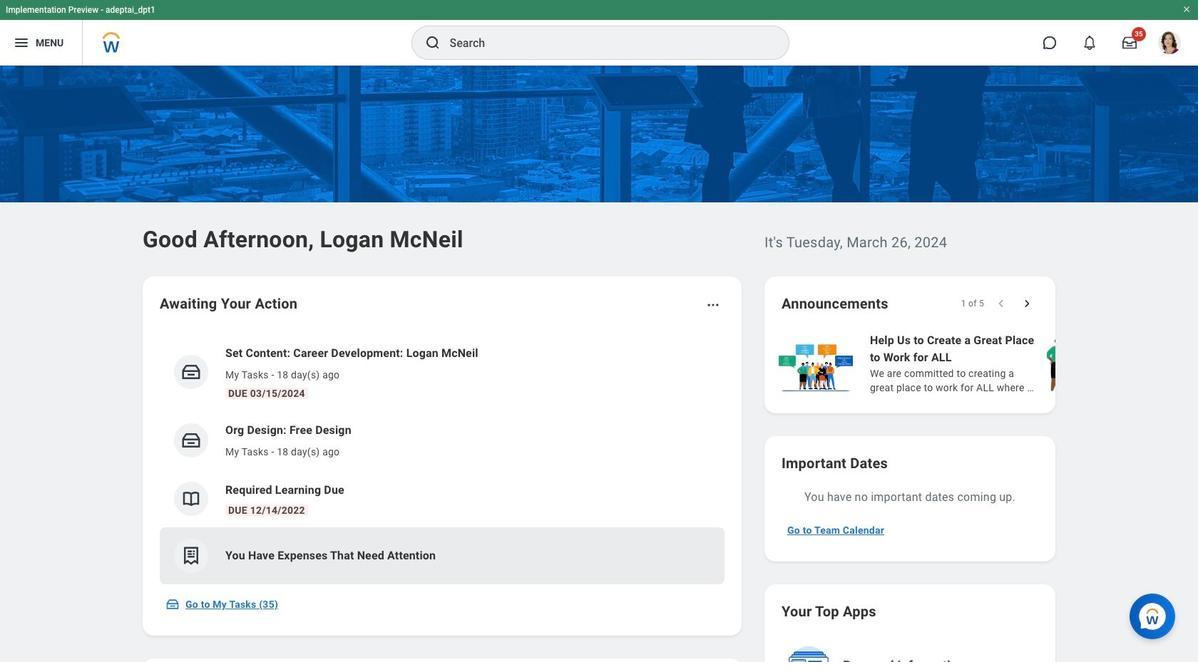 Task type: locate. For each thing, give the bounding box(es) containing it.
Search Workday  search field
[[450, 27, 759, 58]]

1 horizontal spatial inbox image
[[180, 362, 202, 383]]

1 horizontal spatial list
[[776, 331, 1198, 396]]

1 vertical spatial inbox image
[[165, 598, 180, 612]]

main content
[[0, 66, 1198, 662]]

list
[[776, 331, 1198, 396], [160, 334, 725, 585]]

inbox image
[[180, 362, 202, 383], [165, 598, 180, 612]]

profile logan mcneil image
[[1158, 31, 1181, 57]]

dashboard expenses image
[[180, 546, 202, 567]]

status
[[961, 298, 984, 309]]

chevron left small image
[[994, 297, 1008, 311]]

0 vertical spatial inbox image
[[180, 362, 202, 383]]

banner
[[0, 0, 1198, 66]]



Task type: describe. For each thing, give the bounding box(es) containing it.
related actions image
[[706, 298, 720, 312]]

notifications large image
[[1083, 36, 1097, 50]]

book open image
[[180, 488, 202, 510]]

0 horizontal spatial inbox image
[[165, 598, 180, 612]]

chevron right small image
[[1020, 297, 1034, 311]]

close environment banner image
[[1182, 5, 1191, 14]]

search image
[[424, 34, 441, 51]]

inbox large image
[[1122, 36, 1137, 50]]

inbox image
[[180, 430, 202, 451]]

0 horizontal spatial list
[[160, 334, 725, 585]]

justify image
[[13, 34, 30, 51]]



Task type: vqa. For each thing, say whether or not it's contained in the screenshot.
the bottommost Percent
no



